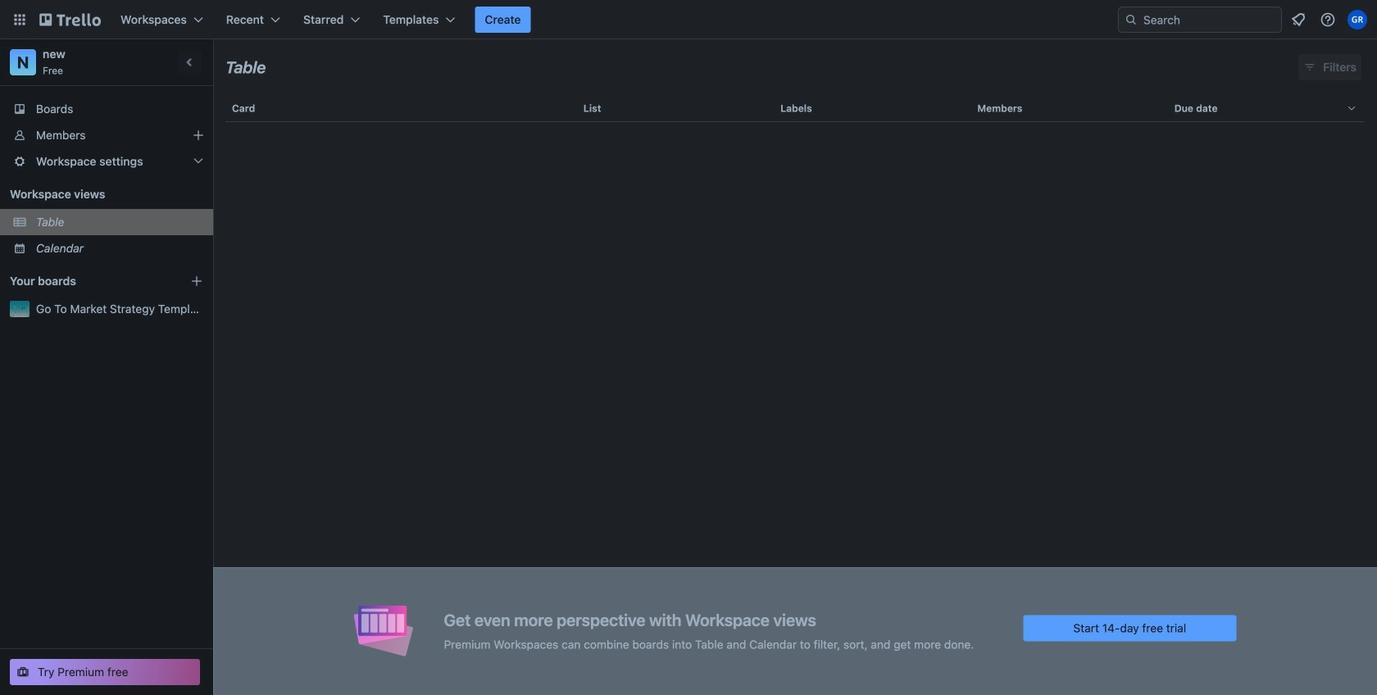 Task type: locate. For each thing, give the bounding box(es) containing it.
Search field
[[1138, 8, 1281, 31]]

open information menu image
[[1320, 11, 1336, 28]]

table
[[213, 89, 1377, 695]]

None text field
[[225, 52, 266, 83]]

search image
[[1125, 13, 1138, 26]]

back to home image
[[39, 7, 101, 33]]

greg robinson (gregrobinson96) image
[[1348, 10, 1367, 30]]

row
[[225, 89, 1365, 128]]



Task type: describe. For each thing, give the bounding box(es) containing it.
your boards with 1 items element
[[10, 271, 166, 291]]

0 notifications image
[[1289, 10, 1308, 30]]

add board image
[[190, 275, 203, 288]]

primary element
[[0, 0, 1377, 39]]

workspace navigation collapse icon image
[[179, 51, 202, 74]]



Task type: vqa. For each thing, say whether or not it's contained in the screenshot.
the sm 'icon'
no



